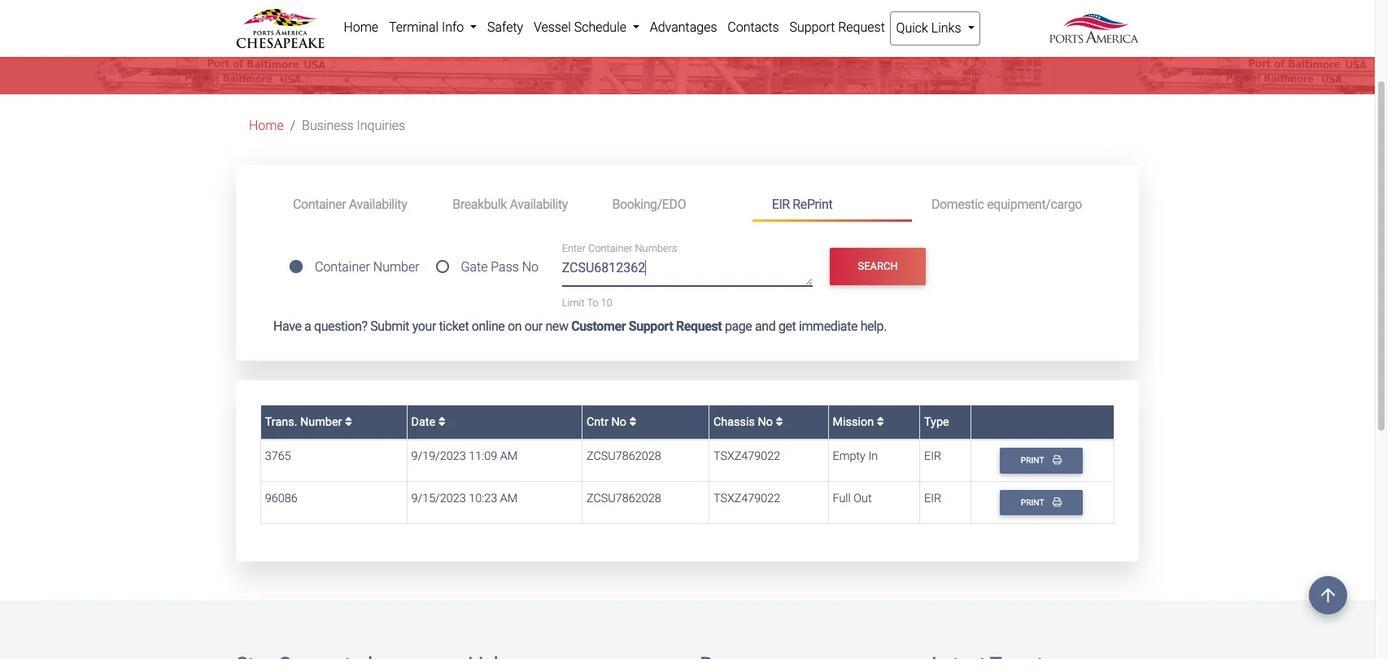 Task type: describe. For each thing, give the bounding box(es) containing it.
sort image for cntr no
[[629, 416, 637, 428]]

limit to 10
[[562, 297, 613, 309]]

numbers
[[635, 243, 677, 255]]

trans.
[[265, 415, 297, 429]]

10
[[601, 297, 613, 309]]

1 vertical spatial home link
[[249, 118, 284, 134]]

schedule
[[574, 20, 627, 35]]

terminal info
[[389, 20, 467, 35]]

safety
[[487, 20, 523, 35]]

tsxz479022 for full
[[714, 492, 781, 506]]

terminal
[[389, 20, 439, 35]]

9/19/2023
[[411, 450, 466, 464]]

date link
[[411, 415, 446, 429]]

availability for container availability
[[349, 197, 407, 212]]

0 vertical spatial request
[[838, 20, 885, 35]]

quick links
[[896, 20, 965, 36]]

eir for empty in
[[924, 450, 942, 464]]

out
[[854, 492, 872, 506]]

quick
[[896, 20, 928, 36]]

safety link
[[482, 11, 529, 44]]

print link for full out
[[1000, 491, 1083, 516]]

breakbulk availability link
[[433, 190, 593, 220]]

domestic equipment/cargo
[[932, 197, 1082, 212]]

to
[[587, 297, 599, 309]]

get
[[779, 319, 796, 334]]

print for in
[[1021, 456, 1046, 467]]

empty in
[[833, 450, 878, 464]]

1 vertical spatial container
[[588, 243, 633, 255]]

and
[[755, 319, 776, 334]]

zcsu7862028 for 9/19/2023 11:09 am
[[587, 450, 661, 464]]

search button
[[830, 248, 926, 286]]

10:23
[[469, 492, 497, 506]]

0 horizontal spatial request
[[676, 319, 722, 334]]

chassis
[[714, 415, 755, 429]]

contacts
[[728, 20, 779, 35]]

tsxz479022 for empty
[[714, 450, 781, 464]]

customer support request link
[[571, 319, 722, 334]]

ticket
[[439, 319, 469, 334]]

enter container numbers
[[562, 243, 677, 255]]

our
[[525, 319, 543, 334]]

have a question? submit your ticket online on our new customer support request page and get immediate help.
[[273, 319, 887, 334]]

print link for empty in
[[1000, 449, 1083, 474]]

sort image for chassis no
[[776, 416, 783, 428]]

no for cntr no
[[611, 415, 627, 429]]

container number
[[315, 260, 420, 275]]

zcsu7862028 for 9/15/2023 10:23 am
[[587, 492, 661, 506]]

3765
[[265, 450, 291, 464]]

reprint
[[793, 197, 833, 212]]

breakbulk availability
[[453, 197, 568, 212]]

enter
[[562, 243, 586, 255]]

info
[[442, 20, 464, 35]]

new
[[546, 319, 568, 334]]

advantages
[[650, 20, 717, 35]]

inquiries
[[357, 118, 405, 134]]

a
[[304, 319, 311, 334]]

11:09
[[469, 450, 497, 464]]

on
[[508, 319, 522, 334]]

question?
[[314, 319, 367, 334]]

pass
[[491, 260, 519, 275]]

no for chassis no
[[758, 415, 773, 429]]

cntr no
[[587, 415, 629, 429]]

empty
[[833, 450, 866, 464]]

full out
[[833, 492, 872, 506]]

go to top image
[[1309, 577, 1348, 615]]

links
[[932, 20, 961, 36]]

Enter Container Numbers text field
[[562, 259, 813, 286]]

in
[[869, 450, 878, 464]]

container availability
[[293, 197, 407, 212]]

online
[[472, 319, 505, 334]]

mission
[[833, 415, 877, 429]]

home for home link to the bottom
[[249, 118, 284, 134]]

eir reprint
[[772, 197, 833, 212]]

96086
[[265, 492, 298, 506]]



Task type: vqa. For each thing, say whether or not it's contained in the screenshot.
'Home' link related to Terminal Info "link"
no



Task type: locate. For each thing, give the bounding box(es) containing it.
business
[[302, 118, 354, 134]]

0 horizontal spatial no
[[522, 260, 539, 275]]

0 vertical spatial eir
[[772, 197, 790, 212]]

sort image inside "chassis no" link
[[776, 416, 783, 428]]

booking/edo link
[[593, 190, 752, 220]]

contacts link
[[723, 11, 784, 44]]

have
[[273, 319, 302, 334]]

0 vertical spatial print link
[[1000, 449, 1083, 474]]

home link left terminal
[[339, 11, 384, 44]]

1 zcsu7862028 from the top
[[587, 450, 661, 464]]

no right "cntr"
[[611, 415, 627, 429]]

equipment/cargo
[[987, 197, 1082, 212]]

sort image right trans.
[[345, 416, 352, 428]]

cntr no link
[[587, 415, 637, 429]]

container for container availability
[[293, 197, 346, 212]]

sort image for trans. number
[[345, 416, 352, 428]]

type
[[924, 415, 949, 429]]

container down business on the left top
[[293, 197, 346, 212]]

mission link
[[833, 415, 884, 429]]

0 vertical spatial tsxz479022
[[714, 450, 781, 464]]

2 zcsu7862028 from the top
[[587, 492, 661, 506]]

1 horizontal spatial support
[[790, 20, 835, 35]]

breakbulk
[[453, 197, 507, 212]]

0 vertical spatial am
[[500, 450, 518, 464]]

am for 9/19/2023 11:09 am
[[500, 450, 518, 464]]

support
[[790, 20, 835, 35], [629, 319, 673, 334]]

1 am from the top
[[500, 450, 518, 464]]

print link down print icon
[[1000, 491, 1083, 516]]

support inside support request link
[[790, 20, 835, 35]]

3 sort image from the left
[[877, 416, 884, 428]]

1 vertical spatial am
[[500, 492, 518, 506]]

1 availability from the left
[[349, 197, 407, 212]]

print for out
[[1021, 498, 1046, 508]]

search
[[858, 261, 898, 273]]

container inside "link"
[[293, 197, 346, 212]]

number up "submit"
[[373, 260, 420, 275]]

request
[[838, 20, 885, 35], [676, 319, 722, 334]]

2 horizontal spatial sort image
[[877, 416, 884, 428]]

print left print image
[[1021, 498, 1046, 508]]

customer
[[571, 319, 626, 334]]

1 horizontal spatial sort image
[[629, 416, 637, 428]]

1 horizontal spatial request
[[838, 20, 885, 35]]

chassis no link
[[714, 415, 783, 429]]

no
[[522, 260, 539, 275], [611, 415, 627, 429], [758, 415, 773, 429]]

gate
[[461, 260, 488, 275]]

availability for breakbulk availability
[[510, 197, 568, 212]]

print left print icon
[[1021, 456, 1046, 467]]

9/15/2023
[[411, 492, 466, 506]]

submit
[[370, 319, 409, 334]]

support right customer
[[629, 319, 673, 334]]

1 vertical spatial support
[[629, 319, 673, 334]]

home
[[344, 20, 378, 35], [249, 118, 284, 134]]

1 horizontal spatial sort image
[[776, 416, 783, 428]]

9/19/2023 11:09 am
[[411, 450, 518, 464]]

availability inside "link"
[[349, 197, 407, 212]]

print image
[[1053, 456, 1062, 465]]

sort image inside cntr no link
[[629, 416, 637, 428]]

2 sort image from the left
[[629, 416, 637, 428]]

container up the question? on the left of page
[[315, 260, 370, 275]]

quick links link
[[890, 11, 980, 46]]

0 horizontal spatial support
[[629, 319, 673, 334]]

1 print link from the top
[[1000, 449, 1083, 474]]

9/15/2023 10:23 am
[[411, 492, 518, 506]]

eir for full out
[[924, 492, 942, 506]]

vessel schedule
[[534, 20, 630, 35]]

eir reprint link
[[752, 190, 912, 222]]

number
[[373, 260, 420, 275], [300, 415, 342, 429]]

0 horizontal spatial home
[[249, 118, 284, 134]]

1 vertical spatial tsxz479022
[[714, 492, 781, 506]]

sort image right the chassis
[[776, 416, 783, 428]]

1 horizontal spatial home
[[344, 20, 378, 35]]

0 vertical spatial zcsu7862028
[[587, 450, 661, 464]]

0 horizontal spatial sort image
[[438, 416, 446, 428]]

sort image right "cntr"
[[629, 416, 637, 428]]

1 sort image from the left
[[345, 416, 352, 428]]

date
[[411, 415, 438, 429]]

availability up 'enter'
[[510, 197, 568, 212]]

number right trans.
[[300, 415, 342, 429]]

no right pass
[[522, 260, 539, 275]]

no right the chassis
[[758, 415, 773, 429]]

am for 9/15/2023 10:23 am
[[500, 492, 518, 506]]

2 availability from the left
[[510, 197, 568, 212]]

print link up print image
[[1000, 449, 1083, 474]]

1 tsxz479022 from the top
[[714, 450, 781, 464]]

1 vertical spatial eir
[[924, 450, 942, 464]]

request left page
[[676, 319, 722, 334]]

1 horizontal spatial number
[[373, 260, 420, 275]]

vessel schedule link
[[529, 11, 645, 44]]

1 vertical spatial request
[[676, 319, 722, 334]]

home for rightmost home link
[[344, 20, 378, 35]]

sort image
[[438, 416, 446, 428], [629, 416, 637, 428]]

1 print from the top
[[1021, 456, 1046, 467]]

immediate
[[799, 319, 858, 334]]

2 print from the top
[[1021, 498, 1046, 508]]

terminal info link
[[384, 11, 482, 44]]

0 horizontal spatial availability
[[349, 197, 407, 212]]

0 vertical spatial home link
[[339, 11, 384, 44]]

1 vertical spatial home
[[249, 118, 284, 134]]

sort image for mission
[[877, 416, 884, 428]]

2 tsxz479022 from the top
[[714, 492, 781, 506]]

cntr
[[587, 415, 609, 429]]

number for container number
[[373, 260, 420, 275]]

your
[[412, 319, 436, 334]]

0 horizontal spatial number
[[300, 415, 342, 429]]

0 horizontal spatial home link
[[249, 118, 284, 134]]

0 horizontal spatial sort image
[[345, 416, 352, 428]]

sort image inside mission link
[[877, 416, 884, 428]]

1 vertical spatial zcsu7862028
[[587, 492, 661, 506]]

print
[[1021, 456, 1046, 467], [1021, 498, 1046, 508]]

2 vertical spatial eir
[[924, 492, 942, 506]]

availability
[[349, 197, 407, 212], [510, 197, 568, 212]]

2 horizontal spatial no
[[758, 415, 773, 429]]

0 vertical spatial number
[[373, 260, 420, 275]]

2 am from the top
[[500, 492, 518, 506]]

1 vertical spatial print
[[1021, 498, 1046, 508]]

container availability link
[[273, 190, 433, 220]]

container right 'enter'
[[588, 243, 633, 255]]

eir left reprint
[[772, 197, 790, 212]]

limit
[[562, 297, 585, 309]]

availability up container number
[[349, 197, 407, 212]]

container for container number
[[315, 260, 370, 275]]

help.
[[861, 319, 887, 334]]

1 vertical spatial number
[[300, 415, 342, 429]]

chassis no
[[714, 415, 776, 429]]

sort image inside date link
[[438, 416, 446, 428]]

0 vertical spatial support
[[790, 20, 835, 35]]

home left terminal
[[344, 20, 378, 35]]

am
[[500, 450, 518, 464], [500, 492, 518, 506]]

2 vertical spatial container
[[315, 260, 370, 275]]

number for trans. number
[[300, 415, 342, 429]]

eir
[[772, 197, 790, 212], [924, 450, 942, 464], [924, 492, 942, 506]]

domestic
[[932, 197, 984, 212]]

print link
[[1000, 449, 1083, 474], [1000, 491, 1083, 516]]

sort image
[[345, 416, 352, 428], [776, 416, 783, 428], [877, 416, 884, 428]]

eir down type
[[924, 450, 942, 464]]

sort image up 9/19/2023
[[438, 416, 446, 428]]

domestic equipment/cargo link
[[912, 190, 1102, 220]]

0 vertical spatial print
[[1021, 456, 1046, 467]]

home left business on the left top
[[249, 118, 284, 134]]

0 vertical spatial container
[[293, 197, 346, 212]]

sort image up in
[[877, 416, 884, 428]]

sort image inside trans. number link
[[345, 416, 352, 428]]

full
[[833, 492, 851, 506]]

1 horizontal spatial no
[[611, 415, 627, 429]]

advantages link
[[645, 11, 723, 44]]

support request
[[790, 20, 885, 35]]

trans. number link
[[265, 415, 352, 429]]

eir right out
[[924, 492, 942, 506]]

0 vertical spatial home
[[344, 20, 378, 35]]

sort image for date
[[438, 416, 446, 428]]

1 vertical spatial print link
[[1000, 491, 1083, 516]]

home link
[[339, 11, 384, 44], [249, 118, 284, 134]]

home link left business on the left top
[[249, 118, 284, 134]]

support request link
[[784, 11, 890, 44]]

container
[[293, 197, 346, 212], [588, 243, 633, 255], [315, 260, 370, 275]]

request left quick
[[838, 20, 885, 35]]

print image
[[1053, 498, 1062, 507]]

page
[[725, 319, 752, 334]]

am right 11:09
[[500, 450, 518, 464]]

trans. number
[[265, 415, 345, 429]]

business inquiries
[[302, 118, 405, 134]]

1 sort image from the left
[[438, 416, 446, 428]]

1 horizontal spatial home link
[[339, 11, 384, 44]]

booking/edo
[[612, 197, 686, 212]]

2 print link from the top
[[1000, 491, 1083, 516]]

zcsu7862028
[[587, 450, 661, 464], [587, 492, 661, 506]]

1 horizontal spatial availability
[[510, 197, 568, 212]]

vessel
[[534, 20, 571, 35]]

gate pass no
[[461, 260, 539, 275]]

am right 10:23
[[500, 492, 518, 506]]

2 sort image from the left
[[776, 416, 783, 428]]

support right contacts
[[790, 20, 835, 35]]



